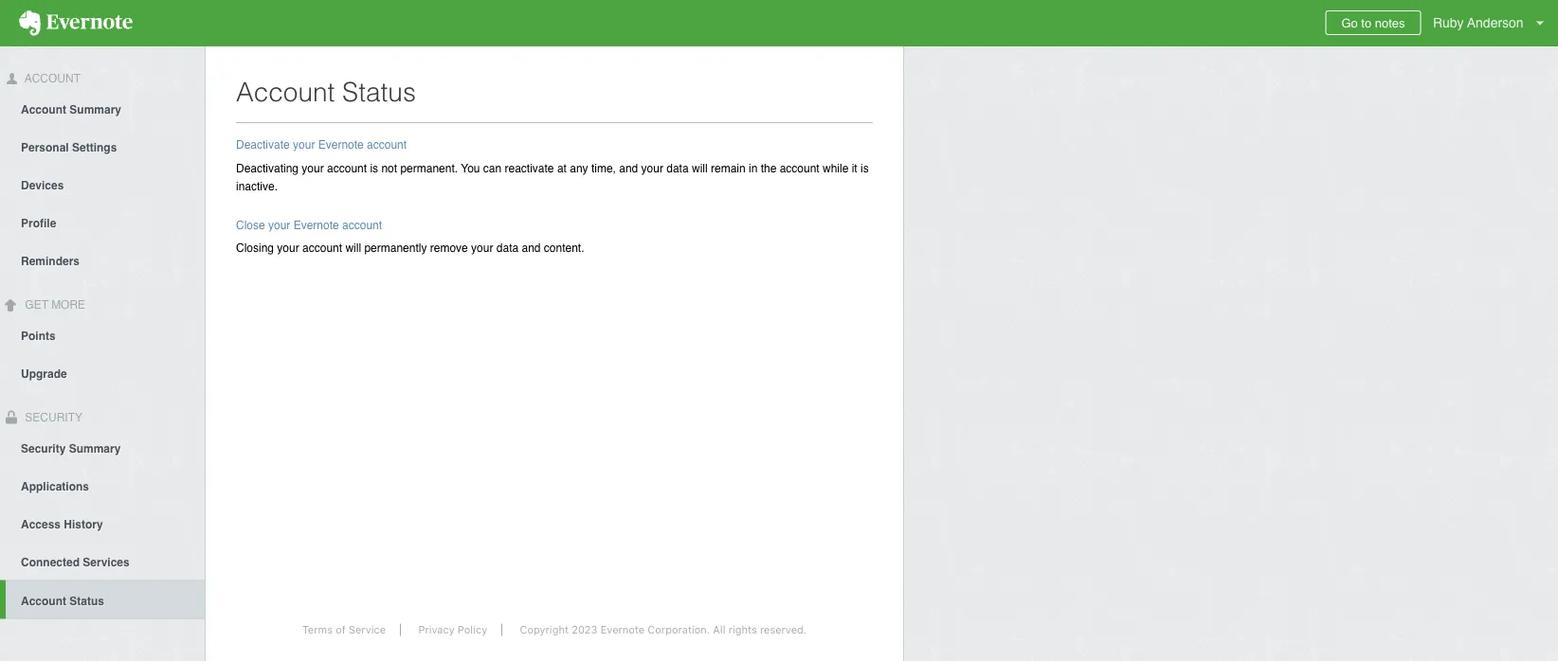 Task type: vqa. For each thing, say whether or not it's contained in the screenshot.
Connected Services
yes



Task type: describe. For each thing, give the bounding box(es) containing it.
not
[[381, 162, 397, 175]]

upgrade link
[[0, 354, 205, 392]]

deactivate your evernote account
[[236, 138, 407, 152]]

deactivating your account is not permanent. you can reactivate at any time, and your data will remain in the account while it is inactive.
[[236, 162, 869, 193]]

services
[[83, 556, 130, 569]]

ruby anderson link
[[1429, 0, 1558, 46]]

more
[[51, 298, 85, 312]]

close
[[236, 218, 265, 232]]

security for security
[[22, 411, 82, 424]]

to
[[1362, 16, 1372, 30]]

access
[[21, 518, 61, 531]]

deactivating
[[236, 162, 299, 175]]

at
[[557, 162, 567, 175]]

evernote image
[[0, 10, 152, 36]]

while
[[823, 162, 849, 175]]

it
[[852, 162, 858, 175]]

account status link
[[6, 581, 205, 619]]

terms of service link
[[288, 624, 401, 637]]

in
[[749, 162, 758, 175]]

evernote for is
[[318, 138, 364, 152]]

0 horizontal spatial will
[[345, 242, 361, 255]]

policy
[[458, 624, 487, 637]]

your for deactivate your evernote account
[[293, 138, 315, 152]]

connected services
[[21, 556, 130, 569]]

remove
[[430, 242, 468, 255]]

profile
[[21, 217, 56, 230]]

and inside deactivating your account is not permanent. you can reactivate at any time, and your data will remain in the account while it is inactive.
[[619, 162, 638, 175]]

terms of service
[[302, 624, 386, 637]]

anderson
[[1468, 15, 1524, 30]]

security summary
[[21, 442, 121, 455]]

deactivate
[[236, 138, 290, 152]]

service
[[349, 624, 386, 637]]

applications link
[[0, 467, 205, 505]]

ruby
[[1433, 15, 1464, 30]]

evernote for will
[[294, 218, 339, 232]]

close your evernote account
[[236, 218, 382, 232]]

your right time,
[[641, 162, 664, 175]]

access history link
[[0, 505, 205, 543]]

notes
[[1375, 16, 1405, 30]]

reactivate
[[505, 162, 554, 175]]

account right the at the top left of page
[[780, 162, 820, 175]]

remain
[[711, 162, 746, 175]]

1 horizontal spatial status
[[342, 77, 416, 107]]

access history
[[21, 518, 103, 531]]

personal settings link
[[0, 128, 205, 166]]

terms
[[302, 624, 333, 637]]

reminders link
[[0, 242, 205, 279]]

closing your account will permanently remove your data and content.
[[236, 242, 584, 255]]

0 horizontal spatial status
[[70, 595, 104, 608]]

reserved.
[[760, 624, 807, 637]]

personal settings
[[21, 141, 117, 154]]

data inside deactivating your account is not permanent. you can reactivate at any time, and your data will remain in the account while it is inactive.
[[667, 162, 689, 175]]

corporation.
[[648, 624, 710, 637]]

1 vertical spatial data
[[497, 242, 519, 255]]

reminders
[[21, 255, 80, 268]]

security summary link
[[0, 429, 205, 467]]

connected services link
[[0, 543, 205, 581]]

any
[[570, 162, 588, 175]]



Task type: locate. For each thing, give the bounding box(es) containing it.
account status
[[236, 77, 416, 107], [21, 595, 104, 608]]

will left "remain"
[[692, 162, 708, 175]]

privacy policy link
[[404, 624, 503, 637]]

summary up personal settings "link" on the top of the page
[[70, 103, 121, 116]]

0 vertical spatial evernote
[[318, 138, 364, 152]]

1 horizontal spatial account status
[[236, 77, 416, 107]]

account status up "deactivate your evernote account" at the top left of page
[[236, 77, 416, 107]]

1 vertical spatial evernote
[[294, 218, 339, 232]]

your down deactivate your evernote account link
[[302, 162, 324, 175]]

2 is from the left
[[861, 162, 869, 175]]

account summary
[[21, 103, 121, 116]]

points
[[21, 330, 56, 343]]

security up applications
[[21, 442, 66, 455]]

rights
[[729, 624, 757, 637]]

1 is from the left
[[370, 162, 378, 175]]

1 horizontal spatial is
[[861, 162, 869, 175]]

devices
[[21, 179, 64, 192]]

0 horizontal spatial and
[[522, 242, 541, 255]]

closing
[[236, 242, 274, 255]]

is left the not
[[370, 162, 378, 175]]

account summary link
[[0, 90, 205, 128]]

privacy policy
[[418, 624, 487, 637]]

your for close your evernote account
[[268, 218, 290, 232]]

your right deactivate
[[293, 138, 315, 152]]

content.
[[544, 242, 584, 255]]

1 horizontal spatial will
[[692, 162, 708, 175]]

0 vertical spatial account status
[[236, 77, 416, 107]]

summary inside security summary link
[[69, 442, 121, 455]]

will
[[692, 162, 708, 175], [345, 242, 361, 255]]

and
[[619, 162, 638, 175], [522, 242, 541, 255]]

you
[[461, 162, 480, 175]]

and left content.
[[522, 242, 541, 255]]

0 vertical spatial security
[[22, 411, 82, 424]]

evernote right "2023"
[[601, 624, 645, 637]]

applications
[[21, 480, 89, 493]]

security up security summary
[[22, 411, 82, 424]]

personal
[[21, 141, 69, 154]]

status
[[342, 77, 416, 107], [70, 595, 104, 608]]

profile link
[[0, 204, 205, 242]]

data
[[667, 162, 689, 175], [497, 242, 519, 255]]

security for security summary
[[21, 442, 66, 455]]

1 vertical spatial account status
[[21, 595, 104, 608]]

data left content.
[[497, 242, 519, 255]]

your right close
[[268, 218, 290, 232]]

upgrade
[[21, 367, 67, 381]]

evernote
[[318, 138, 364, 152], [294, 218, 339, 232], [601, 624, 645, 637]]

1 vertical spatial status
[[70, 595, 104, 608]]

devices link
[[0, 166, 205, 204]]

data left "remain"
[[667, 162, 689, 175]]

evernote right close
[[294, 218, 339, 232]]

summary up applications link
[[69, 442, 121, 455]]

1 vertical spatial and
[[522, 242, 541, 255]]

deactivate your evernote account link
[[236, 138, 407, 152]]

can
[[483, 162, 502, 175]]

summary
[[70, 103, 121, 116], [69, 442, 121, 455]]

0 horizontal spatial data
[[497, 242, 519, 255]]

1 vertical spatial summary
[[69, 442, 121, 455]]

connected
[[21, 556, 80, 569]]

settings
[[72, 141, 117, 154]]

get
[[25, 298, 48, 312]]

status up the not
[[342, 77, 416, 107]]

close your evernote account link
[[236, 218, 382, 232]]

the
[[761, 162, 777, 175]]

will inside deactivating your account is not permanent. you can reactivate at any time, and your data will remain in the account while it is inactive.
[[692, 162, 708, 175]]

privacy
[[418, 624, 455, 637]]

account
[[22, 72, 81, 85], [236, 77, 335, 107], [21, 103, 66, 116], [21, 595, 66, 608]]

1 horizontal spatial data
[[667, 162, 689, 175]]

security
[[22, 411, 82, 424], [21, 442, 66, 455]]

account up the personal
[[21, 103, 66, 116]]

account down connected
[[21, 595, 66, 608]]

go to notes link
[[1326, 10, 1422, 35]]

0 horizontal spatial is
[[370, 162, 378, 175]]

your for deactivating your account is not permanent. you can reactivate at any time, and your data will remain in the account while it is inactive.
[[302, 162, 324, 175]]

of
[[336, 624, 346, 637]]

account up deactivate
[[236, 77, 335, 107]]

history
[[64, 518, 103, 531]]

account up the not
[[367, 138, 407, 152]]

evernote link
[[0, 0, 152, 46]]

evernote right deactivate
[[318, 138, 364, 152]]

your right remove
[[471, 242, 493, 255]]

status down connected services
[[70, 595, 104, 608]]

will left permanently
[[345, 242, 361, 255]]

points link
[[0, 316, 205, 354]]

account up permanently
[[342, 218, 382, 232]]

account down deactivate your evernote account link
[[327, 162, 367, 175]]

2023
[[572, 624, 598, 637]]

summary inside account summary link
[[70, 103, 121, 116]]

account
[[367, 138, 407, 152], [327, 162, 367, 175], [780, 162, 820, 175], [342, 218, 382, 232], [302, 242, 342, 255]]

1 vertical spatial security
[[21, 442, 66, 455]]

is right it
[[861, 162, 869, 175]]

0 vertical spatial data
[[667, 162, 689, 175]]

inactive.
[[236, 180, 278, 193]]

account down close your evernote account
[[302, 242, 342, 255]]

1 vertical spatial will
[[345, 242, 361, 255]]

copyright
[[520, 624, 569, 637]]

0 vertical spatial and
[[619, 162, 638, 175]]

summary for security summary
[[69, 442, 121, 455]]

ruby anderson
[[1433, 15, 1524, 30]]

summary for account summary
[[70, 103, 121, 116]]

0 vertical spatial status
[[342, 77, 416, 107]]

0 vertical spatial summary
[[70, 103, 121, 116]]

permanent.
[[400, 162, 458, 175]]

go to notes
[[1342, 16, 1405, 30]]

and right time,
[[619, 162, 638, 175]]

time,
[[591, 162, 616, 175]]

account status inside account status link
[[21, 595, 104, 608]]

your
[[293, 138, 315, 152], [302, 162, 324, 175], [641, 162, 664, 175], [268, 218, 290, 232], [277, 242, 299, 255], [471, 242, 493, 255]]

all
[[713, 624, 726, 637]]

go
[[1342, 16, 1358, 30]]

account up account summary
[[22, 72, 81, 85]]

permanently
[[364, 242, 427, 255]]

is
[[370, 162, 378, 175], [861, 162, 869, 175]]

0 horizontal spatial account status
[[21, 595, 104, 608]]

get more
[[22, 298, 85, 312]]

copyright 2023 evernote corporation. all rights reserved.
[[520, 624, 807, 637]]

your for closing your account will permanently remove your data and content.
[[277, 242, 299, 255]]

0 vertical spatial will
[[692, 162, 708, 175]]

your down close your evernote account link at the left top of the page
[[277, 242, 299, 255]]

account status down connected
[[21, 595, 104, 608]]

2 vertical spatial evernote
[[601, 624, 645, 637]]

1 horizontal spatial and
[[619, 162, 638, 175]]



